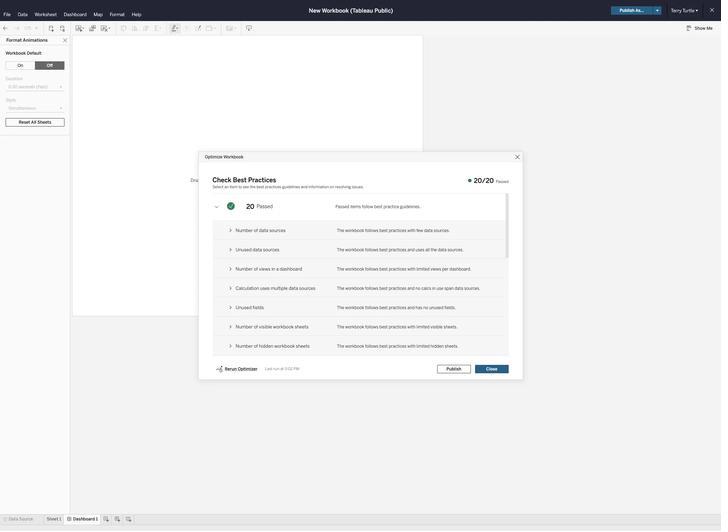 Task type: describe. For each thing, give the bounding box(es) containing it.
with for number of data sources
[[408, 228, 416, 233]]

source
[[19, 517, 33, 522]]

animations
[[23, 38, 48, 43]]

new workbook (tableau public)
[[309, 7, 394, 14]]

best right the follow
[[375, 204, 383, 209]]

highlight image
[[171, 25, 179, 32]]

desktop browser (1000 x 800)
[[10, 85, 66, 89]]

follows for unused data sources
[[366, 247, 379, 252]]

format animations
[[6, 38, 48, 43]]

last run at 3:02 pm
[[265, 367, 300, 371]]

publish for publish
[[447, 367, 462, 372]]

on inside optimize workbook "dialog"
[[330, 185, 335, 189]]

1 vertical spatial sources
[[263, 247, 280, 252]]

best for number of views in a dashboard
[[380, 267, 388, 272]]

follows for number of visible workbook sheets
[[366, 325, 379, 330]]

best for number of visible workbook sheets
[[380, 325, 388, 330]]

and for unused fields
[[408, 305, 415, 310]]

from
[[255, 178, 265, 183]]

of for data
[[254, 228, 258, 233]]

drag and drop or double-click from the list on the left.
[[191, 178, 305, 183]]

1 horizontal spatial default
[[27, 51, 42, 56]]

data up the unused data sources
[[259, 228, 269, 233]]

follows for number of views in a dashboard
[[366, 267, 379, 272]]

number of data sources
[[236, 228, 286, 233]]

1 horizontal spatial views
[[431, 267, 442, 272]]

check best practices
[[213, 176, 276, 184]]

data right multiple at the bottom
[[289, 286, 298, 291]]

passed items follow best practice guidelines.
[[336, 204, 421, 209]]

duration
[[6, 76, 23, 81]]

fields
[[253, 305, 264, 310]]

data right few
[[425, 228, 433, 233]]

sheets. for number of hidden workbook sheets
[[445, 344, 459, 349]]

download image
[[246, 25, 253, 32]]

format for format animations
[[6, 38, 22, 43]]

sort descending image
[[143, 25, 150, 32]]

undo image
[[2, 25, 9, 32]]

workbook for number of data sources
[[346, 228, 365, 233]]

all
[[426, 247, 430, 252]]

passed for 20
[[257, 204, 273, 210]]

worksheet
[[35, 12, 57, 17]]

optimize workbook dialog
[[199, 152, 523, 531]]

1 horizontal spatial sheet
[[47, 517, 58, 522]]

2 vertical spatial dashboard
[[73, 517, 95, 522]]

optimize
[[205, 155, 223, 159]]

data source
[[9, 517, 33, 522]]

list
[[275, 178, 281, 183]]

and left drop
[[202, 178, 210, 183]]

the workbook follows best practices and no calcs in use span data sources.
[[337, 286, 481, 291]]

guidelines.
[[401, 204, 421, 209]]

has
[[416, 305, 423, 310]]

and down left.
[[301, 185, 308, 189]]

of for visible
[[254, 324, 258, 330]]

or
[[222, 178, 227, 183]]

as...
[[636, 8, 645, 13]]

best for calculation uses multiple data sources
[[380, 286, 388, 291]]

format workbook image
[[195, 25, 202, 32]]

calcs
[[422, 286, 432, 291]]

sheets. for number of visible workbook sheets
[[444, 325, 458, 330]]

the for unused data sources
[[337, 247, 345, 252]]

span
[[445, 286, 454, 291]]

0 vertical spatial in
[[272, 266, 276, 272]]

best for number of data sources
[[380, 228, 388, 233]]

and for unused data sources
[[408, 247, 415, 252]]

drag
[[191, 178, 201, 183]]

follows for calculation uses multiple data sources
[[366, 286, 379, 291]]

double-
[[228, 178, 244, 183]]

best down from
[[257, 185, 265, 189]]

dashboard
[[280, 266, 302, 272]]

20/20
[[475, 177, 494, 185]]

size
[[4, 75, 13, 80]]

0 vertical spatial sources.
[[434, 228, 450, 233]]

preview
[[32, 62, 47, 67]]

dashboard 1
[[73, 517, 98, 522]]

0 vertical spatial on
[[282, 178, 288, 183]]

show me
[[695, 26, 713, 31]]

desktop
[[10, 85, 25, 89]]

turtle
[[683, 8, 695, 13]]

sort ascending image
[[132, 25, 139, 32]]

number of hidden workbook sheets
[[236, 344, 310, 349]]

follows for number of data sources
[[366, 228, 379, 233]]

terry turtle
[[672, 8, 695, 13]]

togglestate option group
[[35, 495, 66, 503]]

0 horizontal spatial no
[[416, 286, 421, 291]]

limited for number of visible workbook sheets
[[417, 325, 430, 330]]

data right span in the right of the page
[[455, 286, 464, 291]]

the right 'see'
[[250, 185, 256, 189]]

drop
[[211, 178, 221, 183]]

new data source image
[[48, 25, 55, 32]]

practices for number of views in a dashboard
[[389, 267, 407, 272]]

browser
[[26, 85, 41, 89]]

device preview
[[17, 62, 47, 67]]

the workbook follows best practices with limited visible sheets.
[[337, 325, 458, 330]]

new worksheet image
[[75, 25, 85, 32]]

an
[[225, 185, 229, 189]]

a
[[277, 266, 279, 272]]

see
[[243, 185, 249, 189]]

the for unused fields
[[337, 305, 345, 310]]

800)
[[57, 85, 66, 89]]

0 horizontal spatial 1
[[25, 106, 27, 110]]

to
[[239, 185, 242, 189]]

file
[[4, 12, 11, 17]]

data right all
[[438, 247, 447, 252]]

pause auto updates image
[[59, 25, 66, 32]]

show
[[695, 26, 706, 31]]

calculation uses multiple data sources
[[236, 286, 316, 291]]

calculation
[[236, 286, 259, 291]]

format for format
[[110, 12, 125, 17]]

the workbook follows best practices and uses all the data sources.
[[337, 247, 464, 252]]

20/20 passed
[[475, 177, 509, 185]]

the inside 20 tab list
[[431, 247, 437, 252]]

the for number of visible workbook sheets
[[337, 325, 345, 330]]

item
[[230, 185, 238, 189]]

collapse image
[[64, 38, 68, 42]]

show labels image
[[183, 25, 190, 32]]

unused
[[430, 305, 444, 310]]

20 tab list
[[213, 193, 506, 531]]

publish as... button
[[612, 6, 654, 15]]

practices
[[248, 176, 276, 184]]

totals image
[[154, 25, 162, 32]]

workbook for new
[[322, 7, 349, 14]]

close button
[[475, 365, 509, 373]]

practices for number of data sources
[[389, 228, 407, 233]]

new
[[309, 7, 321, 14]]

left.
[[297, 178, 305, 183]]

number for number of views in a dashboard
[[236, 266, 253, 272]]

unused for unused data sources
[[236, 247, 252, 252]]

the workbook follows best practices and has no unused fields.
[[337, 305, 456, 310]]

show me button
[[684, 23, 720, 34]]

(tableau
[[351, 7, 373, 14]]

use
[[437, 286, 444, 291]]

device
[[17, 62, 31, 67]]

workbook for number of hidden workbook sheets
[[346, 344, 365, 349]]

help
[[132, 12, 142, 17]]

2 vertical spatial sources
[[299, 286, 316, 291]]

few
[[417, 228, 424, 233]]

publish button
[[438, 365, 471, 373]]

optimize workbook
[[205, 155, 244, 159]]

style
[[6, 98, 16, 103]]

1 horizontal spatial 1
[[59, 517, 61, 522]]

select an item to see the best practices guidelines and information on resolving issues.
[[213, 185, 364, 189]]

publish for publish as...
[[620, 8, 635, 13]]

practices for calculation uses multiple data sources
[[389, 286, 407, 291]]

information
[[309, 185, 329, 189]]

limited for number of views in a dashboard
[[417, 267, 430, 272]]



Task type: locate. For each thing, give the bounding box(es) containing it.
0 horizontal spatial views
[[259, 266, 271, 272]]

limited down the workbook follows best practices with limited visible sheets. on the bottom of page
[[417, 344, 430, 349]]

passed
[[496, 179, 509, 184], [257, 204, 273, 210], [336, 204, 350, 209]]

0 vertical spatial publish
[[620, 8, 635, 13]]

and for calculation uses multiple data sources
[[408, 286, 415, 291]]

1 vertical spatial sheet 1
[[47, 517, 61, 522]]

practices down the workbook follows best practices with limited visible sheets. on the bottom of page
[[389, 344, 407, 349]]

limited up the calcs
[[417, 267, 430, 272]]

1 horizontal spatial visible
[[431, 325, 443, 330]]

workbook right the new
[[322, 7, 349, 14]]

option group
[[6, 61, 65, 70]]

practices up the workbook follows best practices with limited visible sheets. on the bottom of page
[[389, 305, 407, 310]]

1 vertical spatial uses
[[260, 286, 270, 291]]

default down format animations
[[8, 47, 23, 52]]

with up the workbook follows best practices and no calcs in use span data sources.
[[408, 267, 416, 272]]

x
[[54, 85, 56, 89]]

me
[[707, 26, 713, 31]]

1 vertical spatial sheets
[[296, 344, 310, 349]]

with
[[408, 228, 416, 233], [408, 267, 416, 272], [408, 325, 416, 330], [408, 344, 416, 349]]

with left few
[[408, 228, 416, 233]]

limited for number of hidden workbook sheets
[[417, 344, 430, 349]]

follows
[[366, 228, 379, 233], [366, 247, 379, 252], [366, 267, 379, 272], [366, 286, 379, 291], [366, 305, 379, 310], [366, 325, 379, 330], [366, 344, 379, 349]]

1 horizontal spatial passed
[[336, 204, 350, 209]]

2 number from the top
[[236, 266, 253, 272]]

best down 'the workbook follows best practices and uses all the data sources.'
[[380, 267, 388, 272]]

3 limited from the top
[[417, 344, 430, 349]]

workbook right optimize
[[224, 155, 244, 159]]

1 vertical spatial dashboard
[[4, 38, 28, 43]]

1 vertical spatial format
[[6, 38, 22, 43]]

and
[[202, 178, 210, 183], [301, 185, 308, 189], [408, 247, 415, 252], [408, 286, 415, 291], [408, 305, 415, 310]]

practice
[[384, 204, 400, 209]]

default inside 'default phone'
[[8, 47, 23, 52]]

workbook for number of visible workbook sheets
[[346, 325, 365, 330]]

sheets
[[4, 97, 18, 102]]

3 of from the top
[[254, 324, 258, 330]]

per
[[443, 267, 449, 272]]

sheet
[[13, 106, 24, 110], [47, 517, 58, 522]]

fit image
[[206, 25, 217, 32]]

on right list
[[282, 178, 288, 183]]

sheet down the togglestate option group
[[47, 517, 58, 522]]

0 horizontal spatial hidden
[[259, 344, 274, 349]]

sheets for number of visible workbook sheets
[[295, 324, 309, 330]]

workbook default
[[6, 51, 42, 56]]

hidden up publish button
[[431, 344, 444, 349]]

of for hidden
[[254, 344, 258, 349]]

sources
[[270, 228, 286, 233], [263, 247, 280, 252], [299, 286, 316, 291]]

the left list
[[266, 178, 274, 183]]

best down the workbook follows best practices with limited visible sheets. on the bottom of page
[[380, 344, 388, 349]]

0 horizontal spatial sheet 1
[[13, 106, 27, 110]]

2 limited from the top
[[417, 325, 430, 330]]

3 the from the top
[[337, 267, 345, 272]]

sheet 1 down the togglestate option group
[[47, 517, 61, 522]]

1 number from the top
[[236, 228, 253, 233]]

practices up the workbook follows best practices with limited hidden sheets.
[[389, 325, 407, 330]]

1 vertical spatial sources.
[[448, 247, 464, 252]]

6 the from the top
[[337, 325, 345, 330]]

follow
[[362, 204, 374, 209]]

0 vertical spatial no
[[416, 286, 421, 291]]

best down "the workbook follows best practices and has no unused fields."
[[380, 325, 388, 330]]

practices
[[265, 185, 282, 189], [389, 228, 407, 233], [389, 247, 407, 252], [389, 267, 407, 272], [389, 286, 407, 291], [389, 305, 407, 310], [389, 325, 407, 330], [389, 344, 407, 349]]

map
[[94, 12, 103, 17]]

follows up the workbook follows best practices with limited visible sheets. on the bottom of page
[[366, 305, 379, 310]]

data for data
[[18, 12, 28, 17]]

best for unused fields
[[380, 305, 388, 310]]

format up swap rows and columns icon at the left of page
[[110, 12, 125, 17]]

20 passed
[[247, 203, 273, 211]]

with up the workbook follows best practices with limited hidden sheets.
[[408, 325, 416, 330]]

best
[[233, 176, 247, 184]]

of down number of visible workbook sheets
[[254, 344, 258, 349]]

visible
[[259, 324, 272, 330], [431, 325, 443, 330]]

1 with from the top
[[408, 228, 416, 233]]

select
[[213, 185, 224, 189]]

the
[[337, 228, 345, 233], [337, 247, 345, 252], [337, 267, 345, 272], [337, 286, 345, 291], [337, 305, 345, 310], [337, 325, 345, 330], [337, 344, 345, 349]]

of
[[254, 228, 258, 233], [254, 266, 258, 272], [254, 324, 258, 330], [254, 344, 258, 349]]

with for number of views in a dashboard
[[408, 267, 416, 272]]

4 of from the top
[[254, 344, 258, 349]]

workbook for unused data sources
[[346, 247, 365, 252]]

in left a
[[272, 266, 276, 272]]

data
[[18, 12, 28, 17], [9, 517, 18, 522]]

sheets. up publish button
[[445, 344, 459, 349]]

the for number of views in a dashboard
[[337, 267, 345, 272]]

workbook inside "dialog"
[[224, 155, 244, 159]]

and left all
[[408, 247, 415, 252]]

passed inside 20 passed
[[257, 204, 273, 210]]

7 follows from the top
[[366, 344, 379, 349]]

show/hide cards image
[[226, 25, 237, 32]]

visible down unused
[[431, 325, 443, 330]]

1 vertical spatial workbook
[[6, 51, 26, 56]]

publish inside button
[[447, 367, 462, 372]]

0 horizontal spatial default
[[8, 47, 23, 52]]

1 follows from the top
[[366, 228, 379, 233]]

best for number of hidden workbook sheets
[[380, 344, 388, 349]]

passed for 20/20
[[496, 179, 509, 184]]

the workbook follows best practices with limited views per dashboard.
[[337, 267, 472, 272]]

uses left multiple at the bottom
[[260, 286, 270, 291]]

workbook
[[322, 7, 349, 14], [6, 51, 26, 56], [224, 155, 244, 159]]

1 vertical spatial in
[[433, 286, 436, 291]]

1 horizontal spatial sheet 1
[[47, 517, 61, 522]]

close
[[487, 367, 498, 372]]

sheets up number of hidden workbook sheets in the bottom left of the page
[[295, 324, 309, 330]]

views
[[259, 266, 271, 272], [431, 267, 442, 272]]

passed left items
[[336, 204, 350, 209]]

0 horizontal spatial uses
[[260, 286, 270, 291]]

1 vertical spatial publish
[[447, 367, 462, 372]]

the for number of hidden workbook sheets
[[337, 344, 345, 349]]

data down number of data sources
[[253, 247, 262, 252]]

20
[[247, 203, 255, 211]]

1 vertical spatial on
[[330, 185, 335, 189]]

publish as...
[[620, 8, 645, 13]]

dashboard.
[[450, 267, 472, 272]]

no right has
[[424, 305, 429, 310]]

practices down list
[[265, 185, 282, 189]]

0 vertical spatial sheet
[[13, 106, 24, 110]]

and left has
[[408, 305, 415, 310]]

0 horizontal spatial passed
[[257, 204, 273, 210]]

with for number of hidden workbook sheets
[[408, 344, 416, 349]]

follows down 'the workbook follows best practices and uses all the data sources.'
[[366, 267, 379, 272]]

format up 'default phone'
[[6, 38, 22, 43]]

swap rows and columns image
[[120, 25, 127, 32]]

3 number from the top
[[236, 324, 253, 330]]

0 horizontal spatial on
[[282, 178, 288, 183]]

1 horizontal spatial no
[[424, 305, 429, 310]]

unused down number of data sources
[[236, 247, 252, 252]]

number
[[236, 228, 253, 233], [236, 266, 253, 272], [236, 324, 253, 330], [236, 344, 253, 349]]

sheets up pm
[[296, 344, 310, 349]]

terry
[[672, 8, 682, 13]]

number up the unused data sources
[[236, 228, 253, 233]]

follows down the workbook follows best practices with limited visible sheets. on the bottom of page
[[366, 344, 379, 349]]

1 vertical spatial data
[[9, 517, 18, 522]]

data up replay animation icon
[[18, 12, 28, 17]]

pm
[[294, 367, 300, 371]]

7 the from the top
[[337, 344, 345, 349]]

unused left fields
[[236, 305, 252, 310]]

0 horizontal spatial format
[[6, 38, 22, 43]]

best up the workbook follows best practices with limited visible sheets. on the bottom of page
[[380, 305, 388, 310]]

follows down the workbook follows best practices with few data sources.
[[366, 247, 379, 252]]

0 vertical spatial limited
[[417, 267, 430, 272]]

4 follows from the top
[[366, 286, 379, 291]]

1 of from the top
[[254, 228, 258, 233]]

sources. up dashboard.
[[448, 247, 464, 252]]

unused
[[236, 247, 252, 252], [236, 305, 252, 310]]

multiple
[[271, 286, 288, 291]]

0 vertical spatial sheets
[[295, 324, 309, 330]]

at
[[281, 367, 284, 371]]

limited
[[417, 267, 430, 272], [417, 325, 430, 330], [417, 344, 430, 349]]

follows down the follow
[[366, 228, 379, 233]]

number up calculation
[[236, 266, 253, 272]]

practices for unused data sources
[[389, 247, 407, 252]]

items
[[351, 204, 361, 209]]

number down number of visible workbook sheets
[[236, 344, 253, 349]]

uses left all
[[416, 247, 425, 252]]

1 horizontal spatial in
[[433, 286, 436, 291]]

6 follows from the top
[[366, 325, 379, 330]]

0 horizontal spatial visible
[[259, 324, 272, 330]]

0 vertical spatial unused
[[236, 247, 252, 252]]

4 number from the top
[[236, 344, 253, 349]]

the workbook follows best practices with few data sources.
[[337, 228, 450, 233]]

0 vertical spatial uses
[[416, 247, 425, 252]]

in left "use" at the bottom of page
[[433, 286, 436, 291]]

(1000
[[42, 85, 53, 89]]

passed right 20
[[257, 204, 273, 210]]

2 of from the top
[[254, 266, 258, 272]]

practices up 'the workbook follows best practices and uses all the data sources.'
[[389, 228, 407, 233]]

the up guidelines
[[289, 178, 296, 183]]

number down unused fields
[[236, 324, 253, 330]]

5 the from the top
[[337, 305, 345, 310]]

fields.
[[445, 305, 456, 310]]

follows for unused fields
[[366, 305, 379, 310]]

1 vertical spatial limited
[[417, 325, 430, 330]]

2 vertical spatial workbook
[[224, 155, 244, 159]]

1 horizontal spatial workbook
[[224, 155, 244, 159]]

2 horizontal spatial workbook
[[322, 7, 349, 14]]

with for number of visible workbook sheets
[[408, 325, 416, 330]]

0 horizontal spatial in
[[272, 266, 276, 272]]

last
[[265, 367, 273, 371]]

sheets for number of hidden workbook sheets
[[296, 344, 310, 349]]

5 follows from the top
[[366, 305, 379, 310]]

2 unused from the top
[[236, 305, 252, 310]]

run
[[274, 367, 280, 371]]

4 with from the top
[[408, 344, 416, 349]]

1 vertical spatial sheet
[[47, 517, 58, 522]]

4 the from the top
[[337, 286, 345, 291]]

in
[[272, 266, 276, 272], [433, 286, 436, 291]]

best down passed items follow best practice guidelines.
[[380, 228, 388, 233]]

best for unused data sources
[[380, 247, 388, 252]]

replay animation image
[[25, 25, 32, 32]]

follows for number of hidden workbook sheets
[[366, 344, 379, 349]]

dashboard
[[64, 12, 87, 17], [4, 38, 28, 43], [73, 517, 95, 522]]

replay animation image
[[34, 26, 39, 30]]

sources up the unused data sources
[[270, 228, 286, 233]]

publish inside button
[[620, 8, 635, 13]]

0 vertical spatial format
[[110, 12, 125, 17]]

publish
[[620, 8, 635, 13], [447, 367, 462, 372]]

sheets
[[295, 324, 309, 330], [296, 344, 310, 349]]

workbook for calculation uses multiple data sources
[[346, 286, 365, 291]]

issues.
[[352, 185, 364, 189]]

default phone
[[8, 47, 23, 57]]

0 vertical spatial sheets.
[[444, 325, 458, 330]]

practices down 'the workbook follows best practices and uses all the data sources.'
[[389, 267, 407, 272]]

visible up number of hidden workbook sheets in the bottom left of the page
[[259, 324, 272, 330]]

duplicate image
[[89, 25, 96, 32]]

workbook for unused fields
[[346, 305, 365, 310]]

sources. right few
[[434, 228, 450, 233]]

0 horizontal spatial sheet
[[13, 106, 24, 110]]

the right all
[[431, 247, 437, 252]]

of down the unused data sources
[[254, 266, 258, 272]]

follows up "the workbook follows best practices and has no unused fields."
[[366, 286, 379, 291]]

default up device preview button
[[27, 51, 42, 56]]

no left the calcs
[[416, 286, 421, 291]]

check
[[213, 176, 232, 184]]

workbook up on
[[6, 51, 26, 56]]

sheet down style
[[13, 106, 24, 110]]

1 the from the top
[[337, 228, 345, 233]]

practices for number of hidden workbook sheets
[[389, 344, 407, 349]]

of for views
[[254, 266, 258, 272]]

1 horizontal spatial format
[[110, 12, 125, 17]]

sources.
[[434, 228, 450, 233], [448, 247, 464, 252], [465, 286, 481, 291]]

unused for unused fields
[[236, 305, 252, 310]]

follows down "the workbook follows best practices and has no unused fields."
[[366, 325, 379, 330]]

best down the workbook follows best practices with few data sources.
[[380, 247, 388, 252]]

2 horizontal spatial passed
[[496, 179, 509, 184]]

hidden down number of visible workbook sheets
[[259, 344, 274, 349]]

sheet 1 down style
[[13, 106, 27, 110]]

device preview button
[[8, 60, 56, 69]]

0 horizontal spatial publish
[[447, 367, 462, 372]]

on
[[18, 63, 23, 68]]

2 the from the top
[[337, 247, 345, 252]]

1 vertical spatial unused
[[236, 305, 252, 310]]

3 follows from the top
[[366, 267, 379, 272]]

1 unused from the top
[[236, 247, 252, 252]]

1 horizontal spatial uses
[[416, 247, 425, 252]]

3 with from the top
[[408, 325, 416, 330]]

sheets. down fields.
[[444, 325, 458, 330]]

1 horizontal spatial hidden
[[431, 344, 444, 349]]

close image
[[63, 38, 68, 43]]

passed right 20/20 in the right top of the page
[[496, 179, 509, 184]]

off
[[47, 63, 53, 68]]

format
[[110, 12, 125, 17], [6, 38, 22, 43]]

redo image
[[13, 25, 20, 32]]

workbook for optimize
[[224, 155, 244, 159]]

0 vertical spatial dashboard
[[64, 12, 87, 17]]

phone
[[11, 52, 23, 57]]

the
[[266, 178, 274, 183], [289, 178, 296, 183], [250, 185, 256, 189], [431, 247, 437, 252]]

limited down has
[[417, 325, 430, 330]]

option group containing on
[[6, 61, 65, 70]]

data for data source
[[9, 517, 18, 522]]

views left the per
[[431, 267, 442, 272]]

0 horizontal spatial workbook
[[6, 51, 26, 56]]

number of visible workbook sheets
[[236, 324, 309, 330]]

1 vertical spatial sheets.
[[445, 344, 459, 349]]

practices up "the workbook follows best practices and has no unused fields."
[[389, 286, 407, 291]]

on left the resolving
[[330, 185, 335, 189]]

number for number of hidden workbook sheets
[[236, 344, 253, 349]]

practices for number of visible workbook sheets
[[389, 325, 407, 330]]

1 limited from the top
[[417, 267, 430, 272]]

number of views in a dashboard
[[236, 266, 302, 272]]

no
[[416, 286, 421, 291], [424, 305, 429, 310]]

2 vertical spatial limited
[[417, 344, 430, 349]]

1 horizontal spatial publish
[[620, 8, 635, 13]]

0 vertical spatial sources
[[270, 228, 286, 233]]

0 vertical spatial sheet 1
[[13, 106, 27, 110]]

uses
[[416, 247, 425, 252], [260, 286, 270, 291]]

1 vertical spatial no
[[424, 305, 429, 310]]

practices down the workbook follows best practices with few data sources.
[[389, 247, 407, 252]]

click
[[244, 178, 254, 183]]

the for number of data sources
[[337, 228, 345, 233]]

resolving
[[336, 185, 351, 189]]

public)
[[375, 7, 394, 14]]

sources up the number of views in a dashboard
[[263, 247, 280, 252]]

0 vertical spatial data
[[18, 12, 28, 17]]

guidelines
[[283, 185, 300, 189]]

passed inside 20/20 passed
[[496, 179, 509, 184]]

hidden
[[259, 344, 274, 349], [431, 344, 444, 349]]

practices for unused fields
[[389, 305, 407, 310]]

2 with from the top
[[408, 267, 416, 272]]

default
[[8, 47, 23, 52], [27, 51, 42, 56]]

number for number of visible workbook sheets
[[236, 324, 253, 330]]

unused fields
[[236, 305, 264, 310]]

best up "the workbook follows best practices and has no unused fields."
[[380, 286, 388, 291]]

of up the unused data sources
[[254, 228, 258, 233]]

data left source at the left
[[9, 517, 18, 522]]

clear sheet image
[[100, 25, 112, 32]]

the for calculation uses multiple data sources
[[337, 286, 345, 291]]

of down fields
[[254, 324, 258, 330]]

0 vertical spatial workbook
[[322, 7, 349, 14]]

2 vertical spatial sources.
[[465, 286, 481, 291]]

and left the calcs
[[408, 286, 415, 291]]

sources down the dashboard
[[299, 286, 316, 291]]

sources. down dashboard.
[[465, 286, 481, 291]]

workbook for number of views in a dashboard
[[346, 267, 365, 272]]

with down the workbook follows best practices with limited visible sheets. on the bottom of page
[[408, 344, 416, 349]]

number for number of data sources
[[236, 228, 253, 233]]

2 follows from the top
[[366, 247, 379, 252]]

1 horizontal spatial on
[[330, 185, 335, 189]]

views left a
[[259, 266, 271, 272]]

2 horizontal spatial 1
[[96, 517, 98, 522]]



Task type: vqa. For each thing, say whether or not it's contained in the screenshot.


